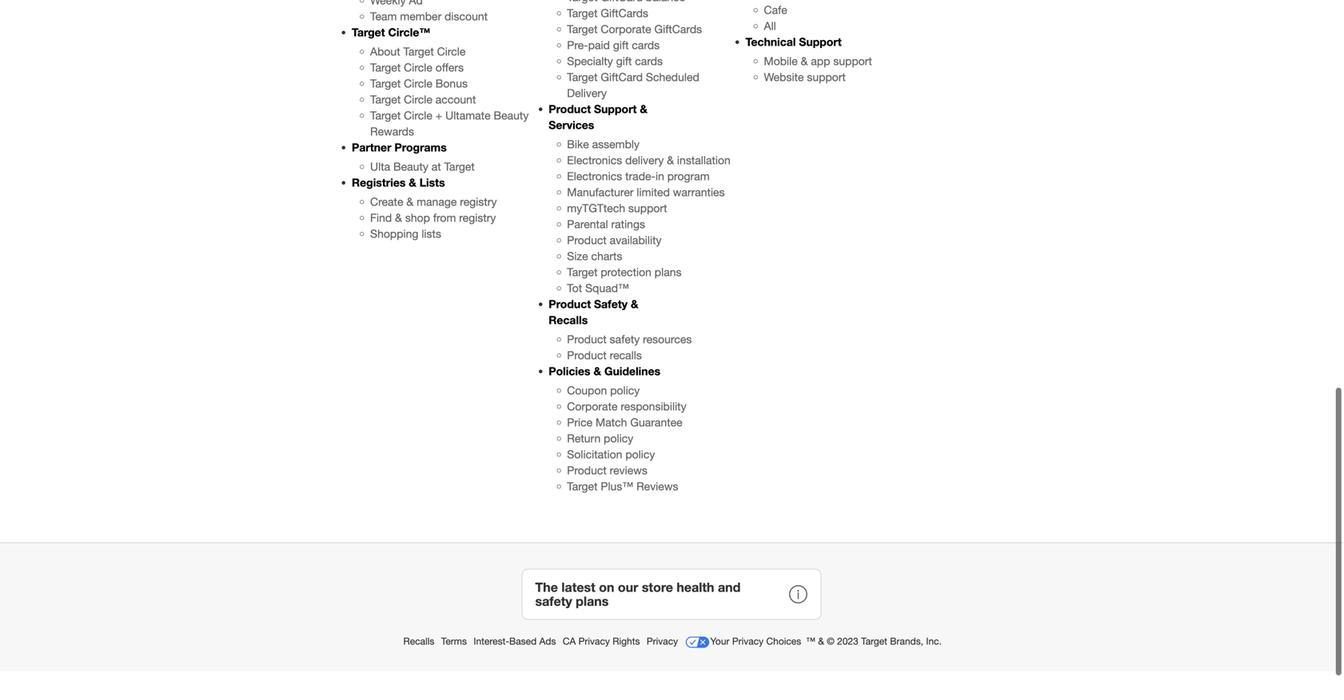 Task type: describe. For each thing, give the bounding box(es) containing it.
on
[[599, 586, 615, 601]]

coupon policy link
[[567, 390, 640, 403]]

responsibility
[[621, 406, 687, 419]]

target circle + ultamate beauty rewards link
[[370, 115, 529, 144]]

& inside technical support mobile & app support website support
[[801, 60, 808, 73]]

cafe
[[764, 9, 788, 22]]

& up the shop
[[407, 201, 414, 214]]

target circle™ about target circle target circle offers target circle bonus target circle account target circle + ultamate beauty rewards partner programs ulta beauty at target registries & lists create & manage registry find & shop from registry shopping lists
[[352, 32, 529, 246]]

0 vertical spatial registry
[[460, 201, 497, 214]]

0 vertical spatial gift
[[613, 44, 629, 57]]

giftcard
[[601, 76, 643, 89]]

lists
[[422, 233, 441, 246]]

shop
[[405, 217, 430, 230]]

create & manage registry link
[[370, 201, 497, 214]]

terms link
[[441, 642, 470, 653]]

return policy link
[[567, 438, 634, 451]]

2023
[[837, 642, 859, 653]]

size
[[567, 255, 588, 269]]

2 vertical spatial policy
[[626, 454, 655, 467]]

target circle account link
[[370, 99, 476, 112]]

product down solicitation
[[567, 470, 607, 483]]

technical
[[746, 41, 796, 54]]

0 vertical spatial giftcards
[[601, 12, 649, 26]]

cafe all
[[764, 9, 788, 38]]

product up services
[[549, 108, 591, 121]]

plans inside the latest on our store health and safety plans
[[576, 600, 609, 615]]

tot squad™ link
[[567, 287, 629, 301]]

policies & guidelines link
[[549, 371, 661, 384]]

product safety & recalls link
[[549, 303, 639, 333]]

1 vertical spatial beauty
[[393, 166, 429, 179]]

corporate responsibility link
[[567, 406, 687, 419]]

resources
[[643, 339, 692, 352]]

guidelines
[[605, 371, 661, 384]]

bike assembly link
[[567, 143, 640, 157]]

interest-
[[474, 642, 509, 653]]

bike
[[567, 143, 589, 157]]

ulta beauty at target link
[[370, 166, 475, 179]]

product support & services bike assembly electronics delivery & installation electronics trade-in program manufacturer limited warranties mytgttech support parental ratings product availability size charts target protection plans tot squad™ product safety & recalls product safety resources product recalls policies & guidelines coupon policy corporate responsibility price match guarantee return policy solicitation policy product reviews target plus™ reviews
[[549, 108, 731, 499]]

0 vertical spatial cards
[[632, 44, 660, 57]]

circle™
[[388, 32, 431, 45]]

& down product recalls link
[[594, 371, 601, 384]]

discount
[[445, 16, 488, 29]]

1 electronics from the top
[[567, 159, 622, 173]]

0 vertical spatial policy
[[610, 390, 640, 403]]

target giftcards link
[[567, 12, 649, 26]]

product safety resources link
[[567, 339, 692, 352]]

plus™
[[601, 486, 634, 499]]

brands,
[[890, 642, 924, 653]]

your privacy choices link
[[685, 636, 804, 661]]

support for services
[[594, 108, 637, 121]]

product reviews link
[[567, 470, 648, 483]]

& up 'program'
[[667, 159, 674, 173]]

safety
[[594, 303, 628, 317]]

pre-
[[567, 44, 588, 57]]

& down ulta beauty at target link
[[409, 182, 417, 195]]

recalls inside product support & services bike assembly electronics delivery & installation electronics trade-in program manufacturer limited warranties mytgttech support parental ratings product availability size charts target protection plans tot squad™ product safety & recalls product safety resources product recalls policies & guidelines coupon policy corporate responsibility price match guarantee return policy solicitation policy product reviews target plus™ reviews
[[549, 319, 588, 333]]

+
[[436, 115, 442, 128]]

delivery
[[567, 92, 607, 105]]

™ & © 2023 target brands, inc.
[[806, 642, 942, 653]]

solicitation
[[567, 454, 623, 467]]

lists
[[420, 182, 445, 195]]

ultamate
[[446, 115, 491, 128]]

charts
[[591, 255, 623, 269]]

about target circle link
[[370, 51, 466, 64]]

availability
[[610, 239, 662, 253]]

technical support link
[[746, 41, 842, 54]]

solicitation policy link
[[567, 454, 655, 467]]

target circle offers link
[[370, 67, 464, 80]]

1 privacy from the left
[[579, 642, 610, 653]]

™
[[806, 642, 816, 653]]

1 vertical spatial registry
[[459, 217, 496, 230]]

health
[[677, 586, 715, 601]]

product support & services link
[[549, 108, 648, 137]]

the latest on our store health and safety plans
[[535, 586, 741, 615]]

your
[[711, 642, 730, 653]]

recalls
[[610, 355, 642, 368]]

registries & lists link
[[352, 182, 445, 195]]

corporate inside target giftcards target corporate giftcards pre-paid gift cards specialty gift cards target giftcard scheduled delivery
[[601, 28, 651, 41]]

specialty
[[567, 60, 613, 73]]

0 horizontal spatial recalls
[[403, 642, 435, 653]]

match
[[596, 422, 627, 435]]

0 vertical spatial support
[[834, 60, 872, 73]]

mytgttech support link
[[567, 207, 667, 221]]

parental ratings link
[[567, 223, 645, 237]]

& up the shopping
[[395, 217, 402, 230]]

circle down target circle bonus "link"
[[404, 99, 433, 112]]

logo image
[[685, 636, 711, 661]]

bonus
[[436, 83, 468, 96]]

rewards
[[370, 131, 414, 144]]



Task type: locate. For each thing, give the bounding box(es) containing it.
2 privacy from the left
[[647, 642, 678, 653]]

&
[[801, 60, 808, 73], [640, 108, 648, 121], [667, 159, 674, 173], [409, 182, 417, 195], [407, 201, 414, 214], [395, 217, 402, 230], [631, 303, 639, 317], [594, 371, 601, 384], [818, 642, 824, 653]]

the
[[535, 586, 558, 601]]

team member discount
[[370, 16, 488, 29]]

privacy link
[[647, 642, 681, 653]]

product recalls link
[[567, 355, 642, 368]]

electronics up manufacturer
[[567, 175, 622, 189]]

registry right from
[[459, 217, 496, 230]]

policy down price match guarantee link
[[604, 438, 634, 451]]

2 vertical spatial support
[[629, 207, 667, 221]]

1 vertical spatial cards
[[635, 60, 663, 73]]

website support link
[[764, 76, 846, 89]]

from
[[433, 217, 456, 230]]

paid
[[588, 44, 610, 57]]

ca
[[563, 642, 576, 653]]

policy
[[610, 390, 640, 403], [604, 438, 634, 451], [626, 454, 655, 467]]

support up app in the right of the page
[[799, 41, 842, 54]]

& down target giftcard scheduled delivery link
[[640, 108, 648, 121]]

target plus™ reviews link
[[567, 486, 679, 499]]

1 vertical spatial plans
[[576, 600, 609, 615]]

cards up scheduled
[[635, 60, 663, 73]]

product down 'tot'
[[549, 303, 591, 317]]

recalls down 'tot'
[[549, 319, 588, 333]]

recalls link
[[403, 642, 437, 653]]

registry
[[460, 201, 497, 214], [459, 217, 496, 230]]

product down parental
[[567, 239, 607, 253]]

in
[[656, 175, 664, 189]]

policy up corporate responsibility link
[[610, 390, 640, 403]]

warranties
[[673, 191, 725, 205]]

1 vertical spatial support
[[807, 76, 846, 89]]

0 vertical spatial beauty
[[494, 115, 529, 128]]

0 horizontal spatial beauty
[[393, 166, 429, 179]]

product up 'policies'
[[567, 355, 607, 368]]

support down the manufacturer limited warranties link
[[629, 207, 667, 221]]

cards down target corporate giftcards link
[[632, 44, 660, 57]]

electronics
[[567, 159, 622, 173], [567, 175, 622, 189]]

interest-based ads link
[[474, 642, 559, 653]]

target protection plans link
[[567, 271, 682, 285]]

giftcards up target corporate giftcards link
[[601, 12, 649, 26]]

privacy left logo
[[647, 642, 678, 653]]

0 horizontal spatial plans
[[576, 600, 609, 615]]

latest
[[562, 586, 596, 601]]

giftcards
[[601, 12, 649, 26], [655, 28, 702, 41]]

safety up recalls
[[610, 339, 640, 352]]

your privacy choices
[[711, 642, 802, 653]]

store
[[642, 586, 673, 601]]

inc.
[[926, 642, 942, 653]]

& right safety
[[631, 303, 639, 317]]

support down target giftcard scheduled delivery link
[[594, 108, 637, 121]]

gift up the specialty gift cards link
[[613, 44, 629, 57]]

support
[[799, 41, 842, 54], [594, 108, 637, 121]]

programs
[[395, 147, 447, 160]]

& up website support link
[[801, 60, 808, 73]]

ads
[[539, 642, 556, 653]]

electronics down bike assembly "link"
[[567, 159, 622, 173]]

specialty gift cards link
[[567, 60, 663, 73]]

limited
[[637, 191, 670, 205]]

corporate up pre-paid gift cards link at the left top of the page
[[601, 28, 651, 41]]

0 vertical spatial safety
[[610, 339, 640, 352]]

policy up "reviews"
[[626, 454, 655, 467]]

mobile
[[764, 60, 798, 73]]

safety inside product support & services bike assembly electronics delivery & installation electronics trade-in program manufacturer limited warranties mytgttech support parental ratings product availability size charts target protection plans tot squad™ product safety & recalls product safety resources product recalls policies & guidelines coupon policy corporate responsibility price match guarantee return policy solicitation policy product reviews target plus™ reviews
[[610, 339, 640, 352]]

0 vertical spatial corporate
[[601, 28, 651, 41]]

gift
[[613, 44, 629, 57], [616, 60, 632, 73]]

3 privacy from the left
[[732, 642, 764, 653]]

0 vertical spatial electronics
[[567, 159, 622, 173]]

website
[[764, 76, 804, 89]]

target circle™ link
[[352, 32, 431, 45]]

and
[[718, 586, 741, 601]]

mobile & app support link
[[764, 60, 872, 73]]

product up product recalls link
[[567, 339, 607, 352]]

1 horizontal spatial giftcards
[[655, 28, 702, 41]]

1 vertical spatial support
[[594, 108, 637, 121]]

1 horizontal spatial recalls
[[549, 319, 588, 333]]

all
[[764, 25, 776, 38]]

delivery
[[625, 159, 664, 173]]

0 horizontal spatial safety
[[535, 600, 572, 615]]

support inside product support & services bike assembly electronics delivery & installation electronics trade-in program manufacturer limited warranties mytgttech support parental ratings product availability size charts target protection plans tot squad™ product safety & recalls product safety resources product recalls policies & guidelines coupon policy corporate responsibility price match guarantee return policy solicitation policy product reviews target plus™ reviews
[[594, 108, 637, 121]]

gift up giftcard
[[616, 60, 632, 73]]

2 electronics from the top
[[567, 175, 622, 189]]

1 vertical spatial safety
[[535, 600, 572, 615]]

0 horizontal spatial privacy
[[579, 642, 610, 653]]

team
[[370, 16, 397, 29]]

2 horizontal spatial privacy
[[732, 642, 764, 653]]

plans inside product support & services bike assembly electronics delivery & installation electronics trade-in program manufacturer limited warranties mytgttech support parental ratings product availability size charts target protection plans tot squad™ product safety & recalls product safety resources product recalls policies & guidelines coupon policy corporate responsibility price match guarantee return policy solicitation policy product reviews target plus™ reviews
[[655, 271, 682, 285]]

0 horizontal spatial support
[[594, 108, 637, 121]]

beauty right ultamate on the left top
[[494, 115, 529, 128]]

member
[[400, 16, 442, 29]]

ulta
[[370, 166, 390, 179]]

rights
[[613, 642, 640, 653]]

0 vertical spatial plans
[[655, 271, 682, 285]]

mytgttech
[[567, 207, 625, 221]]

scheduled
[[646, 76, 700, 89]]

plans left our
[[576, 600, 609, 615]]

circle down "target circle offers" link
[[404, 83, 433, 96]]

parental
[[567, 223, 608, 237]]

support down app in the right of the page
[[807, 76, 846, 89]]

1 horizontal spatial plans
[[655, 271, 682, 285]]

1 horizontal spatial safety
[[610, 339, 640, 352]]

1 vertical spatial recalls
[[403, 642, 435, 653]]

manage
[[417, 201, 457, 214]]

support right app in the right of the page
[[834, 60, 872, 73]]

based
[[509, 642, 537, 653]]

target corporate giftcards link
[[567, 28, 702, 41]]

ratings
[[611, 223, 645, 237]]

return
[[567, 438, 601, 451]]

safety up ads
[[535, 600, 572, 615]]

registry right manage
[[460, 201, 497, 214]]

guarantee
[[630, 422, 683, 435]]

size charts link
[[567, 255, 623, 269]]

pre-paid gift cards link
[[567, 44, 660, 57]]

policies
[[549, 371, 591, 384]]

1 horizontal spatial beauty
[[494, 115, 529, 128]]

privacy right "ca"
[[579, 642, 610, 653]]

shopping
[[370, 233, 419, 246]]

support inside product support & services bike assembly electronics delivery & installation electronics trade-in program manufacturer limited warranties mytgttech support parental ratings product availability size charts target protection plans tot squad™ product safety & recalls product safety resources product recalls policies & guidelines coupon policy corporate responsibility price match guarantee return policy solicitation policy product reviews target plus™ reviews
[[629, 207, 667, 221]]

0 vertical spatial recalls
[[549, 319, 588, 333]]

assembly
[[592, 143, 640, 157]]

target giftcard scheduled delivery link
[[567, 76, 700, 105]]

reviews
[[610, 470, 648, 483]]

0 vertical spatial support
[[799, 41, 842, 54]]

product
[[549, 108, 591, 121], [567, 239, 607, 253], [549, 303, 591, 317], [567, 339, 607, 352], [567, 355, 607, 368], [567, 470, 607, 483]]

1 horizontal spatial privacy
[[647, 642, 678, 653]]

circle up offers at top
[[437, 51, 466, 64]]

account
[[436, 99, 476, 112]]

corporate inside product support & services bike assembly electronics delivery & installation electronics trade-in program manufacturer limited warranties mytgttech support parental ratings product availability size charts target protection plans tot squad™ product safety & recalls product safety resources product recalls policies & guidelines coupon policy corporate responsibility price match guarantee return policy solicitation policy product reviews target plus™ reviews
[[567, 406, 618, 419]]

corporate down coupon
[[567, 406, 618, 419]]

privacy right your
[[732, 642, 764, 653]]

beauty up registries & lists link
[[393, 166, 429, 179]]

1 vertical spatial gift
[[616, 60, 632, 73]]

1 horizontal spatial support
[[799, 41, 842, 54]]

corporate
[[601, 28, 651, 41], [567, 406, 618, 419]]

1 vertical spatial electronics
[[567, 175, 622, 189]]

partner
[[352, 147, 391, 160]]

installation
[[677, 159, 731, 173]]

services
[[549, 124, 594, 137]]

plans right protection
[[655, 271, 682, 285]]

circle down about target circle link
[[404, 67, 433, 80]]

electronics trade-in program link
[[567, 175, 710, 189]]

squad™
[[585, 287, 629, 301]]

offers
[[436, 67, 464, 80]]

shopping lists link
[[370, 233, 441, 246]]

support inside technical support mobile & app support website support
[[799, 41, 842, 54]]

1 vertical spatial corporate
[[567, 406, 618, 419]]

partner programs link
[[352, 147, 447, 160]]

trade-
[[625, 175, 656, 189]]

protection
[[601, 271, 652, 285]]

circle down the target circle account link
[[404, 115, 433, 128]]

app
[[811, 60, 831, 73]]

1 vertical spatial giftcards
[[655, 28, 702, 41]]

recalls
[[549, 319, 588, 333], [403, 642, 435, 653]]

support for &
[[799, 41, 842, 54]]

cafe link
[[764, 9, 788, 22]]

©
[[827, 642, 835, 653]]

safety inside the latest on our store health and safety plans
[[535, 600, 572, 615]]

create
[[370, 201, 403, 214]]

recalls left terms
[[403, 642, 435, 653]]

1 vertical spatial policy
[[604, 438, 634, 451]]

0 horizontal spatial giftcards
[[601, 12, 649, 26]]

& left © in the bottom of the page
[[818, 642, 824, 653]]

find
[[370, 217, 392, 230]]

target giftcards target corporate giftcards pre-paid gift cards specialty gift cards target giftcard scheduled delivery
[[567, 12, 702, 105]]

giftcards up scheduled
[[655, 28, 702, 41]]



Task type: vqa. For each thing, say whether or not it's contained in the screenshot.
Create order on the top left
no



